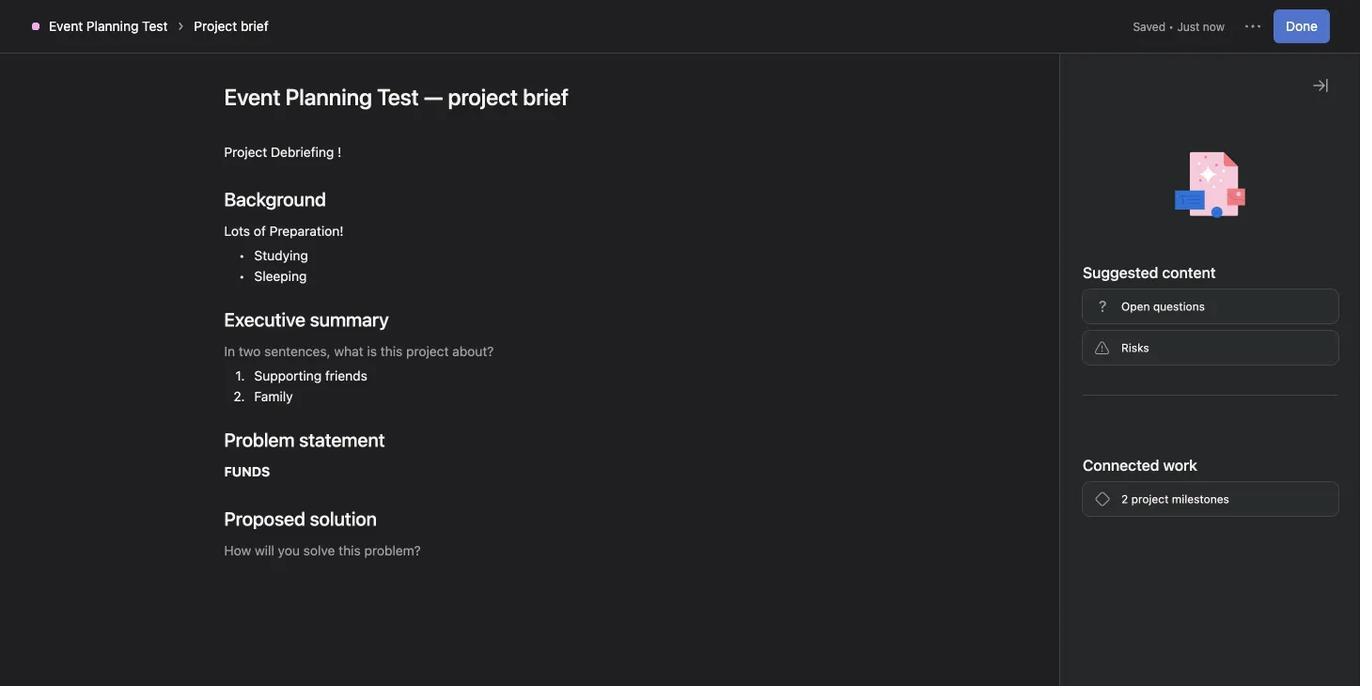 Task type: vqa. For each thing, say whether or not it's contained in the screenshot.
minutes associated with Bob
yes



Task type: describe. For each thing, give the bounding box(es) containing it.
what's in my trial? button
[[1077, 9, 1191, 36]]

preparation! for lots of preparation! studying sleeping
[[270, 223, 344, 239]]

add billing info button
[[1203, 9, 1299, 36]]

registration
[[324, 539, 397, 555]]

workflow link
[[463, 116, 537, 136]]

minutes for update
[[1075, 490, 1117, 504]]

preparation! for lots of preparation!
[[429, 306, 503, 322]]

minutes for project created
[[1080, 662, 1122, 675]]

last
[[200, 330, 223, 343]]

key resources
[[142, 213, 261, 235]]

what's in my trial?
[[1085, 16, 1183, 29]]

minutes for bob
[[1074, 339, 1116, 353]]

trial?
[[1157, 16, 1183, 29]]

summary
[[1026, 265, 1088, 280]]

brief
[[241, 18, 269, 34]]

0 likes. click to like this task image
[[1301, 329, 1316, 344]]

of for lots of preparation! studying sleeping
[[254, 223, 266, 239]]

remove from starred image
[[289, 72, 304, 87]]

just inside event planning test — project brief last edited just now
[[263, 330, 285, 343]]

2 for bob
[[1064, 339, 1070, 353]]

event planning test — project brief last edited just now
[[163, 277, 348, 343]]

lots for lots of preparation! studying sleeping
[[224, 223, 250, 239]]

milestones
[[142, 498, 233, 521]]

Edit title for Event Planning Test project brief text field
[[224, 82, 836, 112]]

project created
[[1033, 636, 1140, 654]]

risks
[[1122, 341, 1150, 355]]

on track
[[1010, 169, 1082, 191]]

project for project debriefing !
[[224, 144, 267, 160]]

summary
[[310, 308, 389, 331]]

what's
[[1085, 16, 1122, 29]]

project debriefing !
[[224, 144, 342, 160]]

in
[[1125, 16, 1135, 29]]

project brief
[[204, 304, 307, 326]]

problem
[[224, 429, 295, 451]]

funds
[[224, 464, 270, 480]]

add billing info
[[1211, 16, 1290, 29]]

my
[[1138, 16, 1154, 29]]

saved • just now
[[1134, 20, 1225, 33]]

project
[[1132, 493, 1169, 506]]

executive summary
[[224, 308, 389, 331]]

ago for update
[[1120, 490, 1140, 504]]

workflow
[[478, 118, 537, 134]]

bob link
[[1064, 320, 1088, 336]]

debriefing
[[271, 144, 334, 160]]

document containing background
[[179, 142, 881, 561]]

minutes inside the 'you joined 19 minutes ago'
[[1048, 560, 1090, 574]]

problem statement
[[224, 429, 385, 451]]

event for event planning test
[[49, 18, 83, 34]]

done button
[[1274, 9, 1331, 43]]

latest status update element
[[1010, 209, 1337, 371]]

open
[[1122, 300, 1151, 313]]

planning for event planning test
[[86, 18, 139, 34]]

test for event planning test
[[142, 18, 168, 34]]

friends
[[325, 368, 368, 384]]

supporting friends family
[[254, 368, 368, 404]]

solution
[[310, 508, 377, 530]]

questions
[[1154, 300, 1205, 313]]

lots of preparation! studying sleeping
[[224, 223, 344, 284]]

connected work
[[1083, 457, 1198, 474]]

page
[[400, 539, 432, 555]]

•
[[1169, 20, 1175, 33]]

joined
[[1062, 536, 1105, 554]]



Task type: locate. For each thing, give the bounding box(es) containing it.
test for event planning test — project brief last edited just now
[[292, 277, 328, 300]]

ago down open
[[1119, 339, 1139, 353]]

test left project brief
[[142, 18, 168, 34]]

2 left project
[[1122, 493, 1129, 506]]

0 horizontal spatial test
[[142, 18, 168, 34]]

—
[[332, 277, 348, 300]]

1 vertical spatial now
[[289, 330, 310, 343]]

now up the supporting
[[289, 330, 310, 343]]

1 horizontal spatial of
[[413, 306, 425, 322]]

project created 19 minutes ago
[[1033, 636, 1145, 675]]

update
[[1026, 233, 1077, 251], [1033, 465, 1084, 483]]

you
[[1033, 536, 1059, 554]]

ago inside bob 2 minutes ago
[[1119, 339, 1139, 353]]

ago down joined
[[1093, 560, 1113, 574]]

update 2 minutes ago
[[1033, 465, 1140, 504]]

close image
[[1314, 78, 1329, 93]]

more actions for project brief image
[[1246, 19, 1261, 34]]

0 vertical spatial test
[[142, 18, 168, 34]]

document
[[179, 142, 881, 561]]

0 vertical spatial lots
[[224, 223, 250, 239]]

event inside event planning test — project brief last edited just now
[[163, 277, 210, 300]]

0 horizontal spatial 19
[[1033, 560, 1045, 574]]

2 down update button
[[1065, 490, 1071, 504]]

1 horizontal spatial now
[[1204, 20, 1225, 33]]

0 horizontal spatial planning
[[86, 18, 139, 34]]

minutes inside project created 19 minutes ago
[[1080, 662, 1122, 675]]

event
[[285, 539, 320, 555]]

0 vertical spatial sleeping
[[254, 268, 307, 284]]

19 inside the 'you joined 19 minutes ago'
[[1033, 560, 1045, 574]]

test inside event planning test — project brief last edited just now
[[292, 277, 328, 300]]

None text field
[[79, 63, 254, 97]]

project inside document
[[224, 144, 267, 160]]

0 vertical spatial 19
[[1033, 560, 1045, 574]]

project
[[194, 18, 237, 34], [224, 144, 267, 160]]

2
[[1064, 339, 1070, 353], [1065, 490, 1071, 504], [1122, 493, 1129, 506]]

planning for event planning test — project brief last edited just now
[[214, 277, 288, 300]]

update up summary
[[1026, 233, 1077, 251]]

minutes inside update 2 minutes ago
[[1075, 490, 1117, 504]]

you joined button
[[1033, 536, 1113, 555]]

ago for bob
[[1119, 339, 1139, 353]]

0 vertical spatial event
[[49, 18, 83, 34]]

1 vertical spatial just
[[263, 330, 285, 343]]

lots
[[224, 223, 250, 239], [383, 306, 409, 322]]

just right •
[[1178, 20, 1200, 33]]

!
[[338, 144, 342, 160]]

bob 2 minutes ago
[[1064, 320, 1139, 353]]

ago down project created
[[1126, 662, 1145, 675]]

lots inside lots of preparation! studying sleeping
[[224, 223, 250, 239]]

update up you
[[1033, 465, 1084, 483]]

0 vertical spatial of
[[254, 223, 266, 239]]

0 vertical spatial project
[[194, 18, 237, 34]]

minutes down you joined button
[[1048, 560, 1090, 574]]

update for update
[[1026, 233, 1077, 251]]

proposed
[[224, 508, 306, 530]]

ago inside the 'you joined 19 minutes ago'
[[1093, 560, 1113, 574]]

1 vertical spatial 19
[[1065, 662, 1077, 675]]

1 horizontal spatial lots
[[383, 306, 409, 322]]

test left the —
[[292, 277, 328, 300]]

of up studying at left
[[254, 223, 266, 239]]

2 down bob
[[1064, 339, 1070, 353]]

summary perfect
[[1026, 265, 1088, 301]]

edited
[[226, 330, 260, 343]]

ago down connected work
[[1120, 490, 1140, 504]]

planning inside event planning test — project brief last edited just now
[[214, 277, 288, 300]]

just down the project brief
[[263, 330, 285, 343]]

proposed solution
[[224, 508, 377, 530]]

[example] launch event registration page
[[168, 539, 432, 555]]

minutes inside bob 2 minutes ago
[[1074, 339, 1116, 353]]

of right summary
[[413, 306, 425, 322]]

of for lots of preparation!
[[413, 306, 425, 322]]

1 horizontal spatial test
[[292, 277, 328, 300]]

calendar
[[385, 118, 441, 134]]

0 vertical spatial just
[[1178, 20, 1200, 33]]

0 vertical spatial update
[[1026, 233, 1077, 251]]

19 down project created
[[1065, 662, 1077, 675]]

now
[[1204, 20, 1225, 33], [289, 330, 310, 343]]

ago inside project created 19 minutes ago
[[1126, 662, 1145, 675]]

update for update 2 minutes ago
[[1033, 465, 1084, 483]]

1 vertical spatial preparation!
[[429, 306, 503, 322]]

sleeping inside lots of preparation! studying sleeping
[[254, 268, 307, 284]]

now left billing
[[1204, 20, 1225, 33]]

1 horizontal spatial sleeping
[[413, 347, 466, 363]]

launch
[[235, 539, 282, 555]]

2 inside update 2 minutes ago
[[1065, 490, 1071, 504]]

project up 'background'
[[224, 144, 267, 160]]

you joined 19 minutes ago
[[1033, 536, 1113, 574]]

2 inside bob 2 minutes ago
[[1064, 339, 1070, 353]]

milestones
[[1172, 493, 1230, 506]]

preparation! inside lots of preparation! studying sleeping
[[270, 223, 344, 239]]

1 horizontal spatial 19
[[1065, 662, 1077, 675]]

1 horizontal spatial preparation!
[[429, 306, 503, 322]]

1 vertical spatial of
[[413, 306, 425, 322]]

lots for lots of preparation!
[[383, 306, 409, 322]]

suggested content
[[1083, 264, 1216, 282]]

of
[[254, 223, 266, 239], [413, 306, 425, 322]]

19 inside project created 19 minutes ago
[[1065, 662, 1077, 675]]

2 for update
[[1065, 490, 1071, 504]]

family
[[254, 389, 293, 404]]

lots of preparation!
[[383, 306, 503, 322]]

1 vertical spatial update
[[1033, 465, 1084, 483]]

0 vertical spatial planning
[[86, 18, 139, 34]]

minutes down update button
[[1075, 490, 1117, 504]]

project brief
[[194, 18, 269, 34]]

list box
[[458, 8, 910, 38]]

0 horizontal spatial preparation!
[[270, 223, 344, 239]]

studying
[[254, 248, 308, 263]]

sleeping
[[254, 268, 307, 284], [413, 347, 466, 363]]

0 vertical spatial preparation!
[[270, 223, 344, 239]]

ago
[[1119, 339, 1139, 353], [1120, 490, 1140, 504], [1093, 560, 1113, 574], [1126, 662, 1145, 675]]

update button
[[1033, 465, 1140, 483]]

ago inside update 2 minutes ago
[[1120, 490, 1140, 504]]

project left brief
[[194, 18, 237, 34]]

event
[[49, 18, 83, 34], [163, 277, 210, 300]]

perfect
[[1026, 285, 1070, 301]]

saved
[[1134, 20, 1166, 33]]

0 vertical spatial now
[[1204, 20, 1225, 33]]

1 vertical spatial project
[[224, 144, 267, 160]]

1 vertical spatial sleeping
[[413, 347, 466, 363]]

0 horizontal spatial just
[[263, 330, 285, 343]]

add
[[1211, 16, 1232, 29]]

1 horizontal spatial planning
[[214, 277, 288, 300]]

1 vertical spatial event
[[163, 277, 210, 300]]

open questions
[[1122, 300, 1205, 313]]

0 horizontal spatial now
[[289, 330, 310, 343]]

minutes
[[1074, 339, 1116, 353], [1075, 490, 1117, 504], [1048, 560, 1090, 574], [1080, 662, 1122, 675]]

[example]
[[168, 539, 232, 555]]

1 vertical spatial planning
[[214, 277, 288, 300]]

background
[[224, 188, 326, 210]]

add milestone image
[[243, 502, 258, 517]]

0 horizontal spatial of
[[254, 223, 266, 239]]

executive
[[224, 308, 306, 331]]

just
[[1178, 20, 1200, 33], [263, 330, 285, 343]]

ago for project created
[[1126, 662, 1145, 675]]

0 horizontal spatial event
[[49, 18, 83, 34]]

19 down you
[[1033, 560, 1045, 574]]

event planning test
[[49, 18, 168, 34]]

of inside lots of preparation! studying sleeping
[[254, 223, 266, 239]]

statement
[[299, 429, 385, 451]]

sleeping down studying at left
[[254, 268, 307, 284]]

1 vertical spatial test
[[292, 277, 328, 300]]

info
[[1270, 16, 1290, 29]]

now inside event planning test — project brief last edited just now
[[289, 330, 310, 343]]

update inside update 2 minutes ago
[[1033, 465, 1084, 483]]

preparation!
[[270, 223, 344, 239], [429, 306, 503, 322]]

done
[[1286, 18, 1318, 34]]

test
[[142, 18, 168, 34], [292, 277, 328, 300]]

minutes down project created
[[1080, 662, 1122, 675]]

1 horizontal spatial just
[[1178, 20, 1200, 33]]

event for event planning test — project brief last edited just now
[[163, 277, 210, 300]]

1 horizontal spatial event
[[163, 277, 210, 300]]

0 horizontal spatial lots
[[224, 223, 250, 239]]

sleeping down lots of preparation! at the left of the page
[[413, 347, 466, 363]]

calendar link
[[370, 116, 441, 136]]

minutes down bob
[[1074, 339, 1116, 353]]

19
[[1033, 560, 1045, 574], [1065, 662, 1077, 675]]

0 horizontal spatial sleeping
[[254, 268, 307, 284]]

2 project milestones
[[1122, 493, 1230, 506]]

project for project brief
[[194, 18, 237, 34]]

supporting
[[254, 368, 322, 384]]

event planning test link
[[49, 18, 168, 34]]

billing
[[1235, 16, 1267, 29]]

1 vertical spatial lots
[[383, 306, 409, 322]]

bob
[[1064, 320, 1088, 336]]

planning
[[86, 18, 139, 34], [214, 277, 288, 300]]



